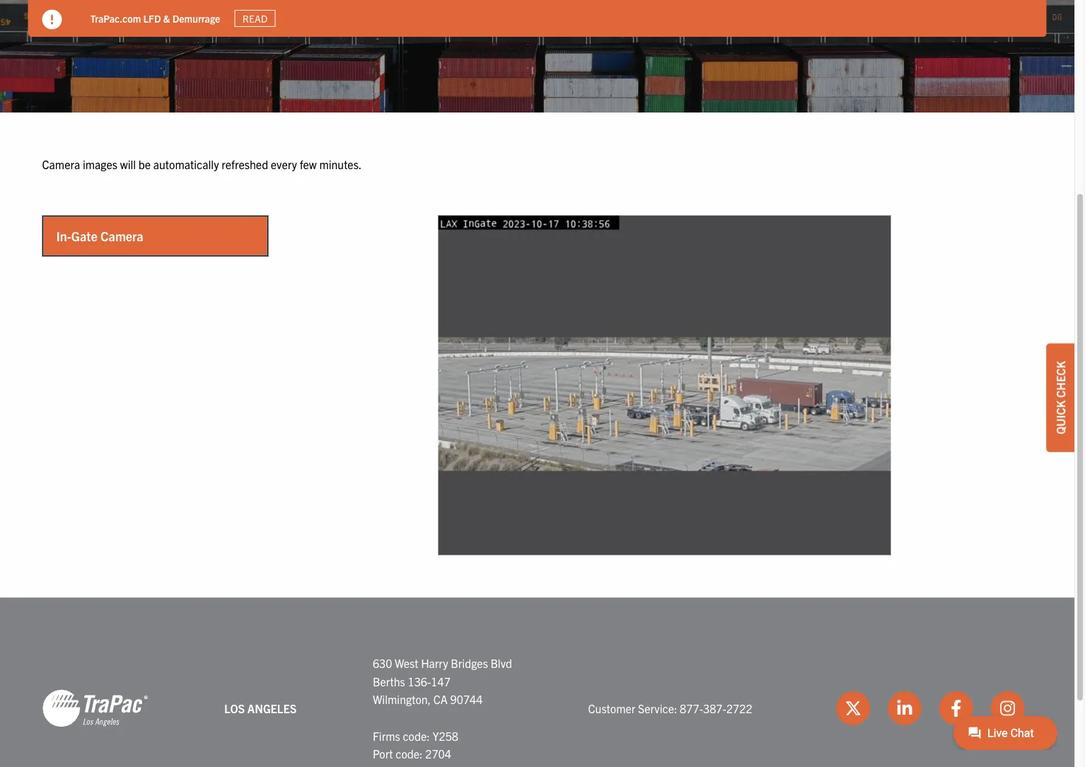 Task type: vqa. For each thing, say whether or not it's contained in the screenshot.
BLVD
yes



Task type: locate. For each thing, give the bounding box(es) containing it.
harry
[[421, 656, 448, 670]]

0 vertical spatial camera
[[42, 157, 80, 171]]

gate
[[71, 228, 98, 244]]

customer
[[588, 701, 636, 715]]

port
[[373, 746, 393, 761]]

footer containing 630 west harry bridges blvd
[[0, 598, 1075, 767]]

firms code:  y258 port code:  2704
[[373, 728, 459, 761]]

y258
[[433, 728, 459, 742]]

90744
[[450, 692, 483, 706]]

los angeles
[[224, 701, 297, 715]]

in-gate camera image
[[438, 215, 891, 555]]

0 horizontal spatial camera
[[42, 157, 80, 171]]

camera left images
[[42, 157, 80, 171]]

every
[[271, 157, 297, 171]]

code: right port
[[396, 746, 423, 761]]

0 vertical spatial code:
[[403, 728, 430, 742]]

in-gate camera link
[[44, 217, 267, 255]]

camera right gate
[[100, 228, 143, 244]]

lfd
[[143, 12, 161, 24]]

1 vertical spatial code:
[[396, 746, 423, 761]]

trapac.com lfd & demurrage
[[90, 12, 220, 24]]

berths
[[373, 674, 405, 688]]

solid image
[[42, 10, 62, 29]]

136-
[[408, 674, 431, 688]]

in-gate camera
[[56, 228, 143, 244]]

west
[[395, 656, 419, 670]]

877-
[[680, 701, 703, 715]]

camera
[[42, 157, 80, 171], [100, 228, 143, 244]]

footer
[[0, 598, 1075, 767]]

code:
[[403, 728, 430, 742], [396, 746, 423, 761]]

los angeles image
[[42, 689, 148, 728]]

camera images will be automatically refreshed every few minutes.
[[42, 157, 362, 171]]

in-gate camera main content
[[28, 155, 1047, 555]]

code: up 2704
[[403, 728, 430, 742]]

firms
[[373, 728, 400, 742]]

quick
[[1054, 400, 1068, 434]]

1 vertical spatial camera
[[100, 228, 143, 244]]

387-
[[703, 701, 727, 715]]

refreshed
[[222, 157, 268, 171]]

read link
[[234, 10, 276, 27]]

los
[[224, 701, 245, 715]]

2704
[[425, 746, 451, 761]]



Task type: describe. For each thing, give the bounding box(es) containing it.
2722
[[727, 701, 753, 715]]

trapac.com
[[90, 12, 141, 24]]

1 horizontal spatial camera
[[100, 228, 143, 244]]

630
[[373, 656, 392, 670]]

be
[[139, 157, 151, 171]]

wilmington,
[[373, 692, 431, 706]]

service:
[[638, 701, 678, 715]]

customer service: 877-387-2722
[[588, 701, 753, 715]]

will
[[120, 157, 136, 171]]

ca
[[434, 692, 448, 706]]

read
[[243, 12, 268, 25]]

automatically
[[153, 157, 219, 171]]

quick check link
[[1047, 343, 1075, 452]]

147
[[431, 674, 451, 688]]

630 west harry bridges blvd berths 136-147 wilmington, ca 90744
[[373, 656, 512, 706]]

few
[[300, 157, 317, 171]]

bridges
[[451, 656, 488, 670]]

&
[[163, 12, 170, 24]]

quick check
[[1054, 361, 1068, 434]]

demurrage
[[172, 12, 220, 24]]

blvd
[[491, 656, 512, 670]]

images
[[83, 157, 117, 171]]

in-
[[56, 228, 71, 244]]

minutes.
[[319, 157, 362, 171]]

angeles
[[248, 701, 297, 715]]

check
[[1054, 361, 1068, 398]]



